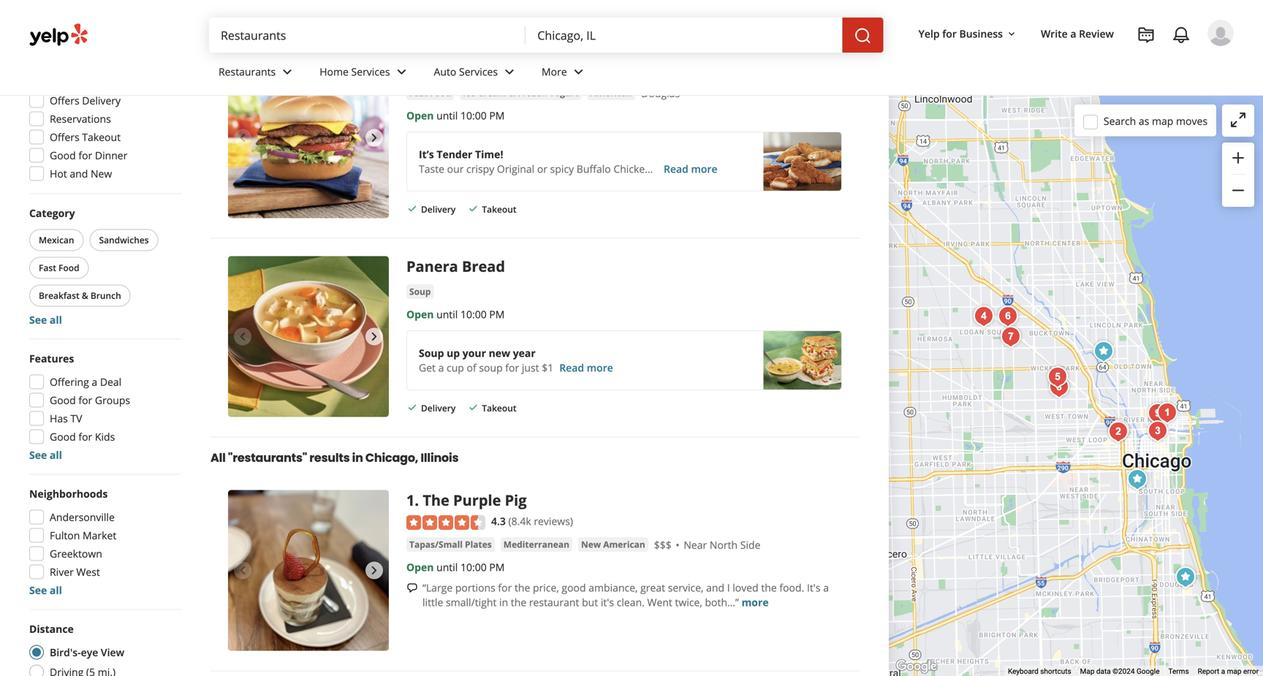 Task type: vqa. For each thing, say whether or not it's contained in the screenshot.
2nd Next icon from the bottom of the page
yes



Task type: describe. For each thing, give the bounding box(es) containing it.
our
[[447, 162, 464, 176]]

girl & the goat image
[[1104, 417, 1133, 447]]

a for write a review
[[1070, 27, 1076, 41]]

3 open from the top
[[406, 560, 434, 574]]

map for error
[[1227, 667, 1241, 676]]

cup
[[447, 361, 464, 375]]

tapas/small plates
[[409, 538, 492, 550]]

home services link
[[308, 53, 422, 95]]

3 open until 10:00 pm from the top
[[406, 560, 505, 574]]

keyboard shortcuts button
[[1008, 666, 1071, 676]]

more
[[542, 65, 567, 79]]

illinois
[[421, 449, 458, 466]]

au cheval image
[[1104, 416, 1134, 445]]

1 previous image from the top
[[234, 129, 251, 146]]

for for kids
[[78, 430, 92, 444]]

neighborhoods
[[29, 487, 108, 501]]

address, neighborhood, city, state or zip text field
[[526, 18, 842, 53]]

soup
[[479, 361, 503, 375]]

for for groups
[[78, 393, 92, 407]]

your
[[463, 346, 486, 360]]

see all button for offering a deal
[[29, 448, 62, 462]]

group containing features
[[25, 351, 181, 462]]

"large portions for the price, good ambiance, great service, and i loved the food. it's a little small/tight in the restaurant but it's clean. went twice, both…"
[[422, 581, 829, 609]]

or
[[537, 162, 547, 176]]

see for offering a deal
[[29, 448, 47, 462]]

pig
[[505, 490, 527, 510]]

report
[[1198, 667, 1219, 676]]

teddy r. image
[[1207, 20, 1234, 46]]

crispy
[[466, 162, 494, 176]]

penumbra image
[[969, 302, 998, 331]]

write a review link
[[1035, 20, 1120, 47]]

results
[[309, 449, 350, 466]]

new inside button
[[581, 538, 601, 550]]

2 horizontal spatial more
[[742, 595, 769, 609]]

google image
[[892, 657, 941, 676]]

spicy
[[550, 162, 574, 176]]

distance
[[29, 622, 74, 636]]

offers delivery
[[50, 94, 121, 107]]

groups
[[95, 393, 130, 407]]

taste
[[419, 162, 444, 176]]

16 checkmark v2 image
[[406, 203, 418, 215]]

fulton
[[50, 528, 80, 542]]

delivery for panera bread
[[421, 402, 456, 414]]

delivery for culver's
[[421, 203, 456, 215]]

1 see from the top
[[29, 313, 47, 327]]

read inside soup up your new year get a cup of soup for just $1 read more
[[559, 361, 584, 375]]

good for offers
[[50, 148, 76, 162]]

3 10:00 from the top
[[460, 560, 487, 574]]

great
[[640, 581, 665, 594]]

ice cream & frozen yogurt link
[[460, 85, 582, 100]]

zoom in image
[[1229, 149, 1247, 167]]

projects image
[[1137, 26, 1155, 44]]

douglas
[[641, 86, 680, 100]]

option group containing distance
[[25, 622, 181, 676]]

0 vertical spatial fast food button
[[406, 85, 454, 100]]

fast for topmost fast food button
[[409, 87, 428, 99]]

ambiance,
[[589, 581, 638, 594]]

it's
[[807, 581, 821, 594]]

slideshow element for panera bread
[[228, 256, 389, 417]]

good for dinner
[[50, 148, 127, 162]]

10:00 for culver's
[[460, 108, 487, 122]]

chicken
[[614, 162, 651, 176]]

in inside "large portions for the price, good ambiance, great service, and i loved the food. it's a little small/tight in the restaurant but it's clean. went twice, both…"
[[499, 595, 508, 609]]

original
[[497, 162, 534, 176]]

business
[[959, 27, 1003, 41]]

greektown
[[50, 547, 102, 561]]

next image for panera bread
[[365, 328, 383, 345]]

chicago,
[[365, 449, 418, 466]]

see for andersonville
[[29, 583, 47, 597]]

& inside button
[[509, 87, 515, 99]]

map region
[[789, 18, 1263, 676]]

report a map error link
[[1198, 667, 1259, 676]]

atta girl image
[[996, 322, 1025, 352]]

the
[[423, 490, 449, 510]]

has tv
[[50, 412, 82, 425]]

(8.4k
[[508, 514, 531, 528]]

fast food for leftmost fast food button
[[39, 262, 79, 274]]

expand map image
[[1229, 111, 1247, 129]]

for for business
[[942, 27, 957, 41]]

the perch image
[[1043, 363, 1072, 392]]

i
[[727, 581, 730, 594]]

kasama image
[[1044, 373, 1074, 402]]

$$$
[[654, 538, 672, 552]]

and inside "large portions for the price, good ambiance, great service, and i loved the food. it's a little small/tight in the restaurant but it's clean. went twice, both…"
[[706, 581, 724, 594]]

soup for soup
[[409, 285, 431, 297]]

year
[[513, 346, 536, 360]]

all for andersonville
[[50, 583, 62, 597]]

for for dinner
[[78, 148, 92, 162]]

10:00 for panera bread
[[460, 307, 487, 321]]

both…"
[[705, 595, 739, 609]]

river
[[50, 565, 74, 579]]

$1
[[542, 361, 553, 375]]

bread
[[462, 256, 505, 276]]

moves
[[1176, 114, 1207, 128]]

0 vertical spatial delivery
[[82, 94, 121, 107]]

map
[[1080, 667, 1094, 676]]

fast food link
[[406, 85, 454, 100]]

brunch
[[91, 289, 121, 302]]

soup up your new year get a cup of soup for just $1 read more
[[419, 346, 613, 375]]

16 chevron down v2 image
[[1006, 28, 1017, 40]]

food for leftmost fast food button
[[58, 262, 79, 274]]

group containing category
[[26, 206, 181, 327]]

open for culver's
[[406, 108, 434, 122]]

open until 10:00 pm for culver's
[[406, 108, 505, 122]]

all
[[211, 449, 226, 466]]

purple
[[453, 490, 501, 510]]

16 checkmark v2 image up chicago,
[[406, 402, 418, 413]]

16 checkmark v2 image for culver's
[[467, 203, 479, 215]]

3 slideshow element from the top
[[228, 490, 389, 651]]

near north side
[[684, 538, 760, 552]]

good
[[562, 581, 586, 594]]

terms link
[[1168, 667, 1189, 676]]

offers for offers delivery
[[50, 94, 79, 107]]

little
[[422, 595, 443, 609]]

american link
[[587, 85, 635, 100]]

shortcuts
[[1040, 667, 1071, 676]]

services for auto services
[[459, 65, 498, 79]]

a for offering a deal
[[92, 375, 97, 389]]

keyboard
[[1008, 667, 1038, 676]]

more link
[[530, 53, 599, 95]]

sponsored results
[[211, 17, 319, 33]]

none field address, neighborhood, city, state or zip
[[526, 18, 842, 53]]

business categories element
[[207, 53, 1234, 95]]

next image
[[365, 562, 383, 579]]

search
[[1104, 114, 1136, 128]]

tv
[[70, 412, 82, 425]]

mexican
[[39, 234, 74, 246]]

offers takeout
[[50, 130, 121, 144]]

3 pm from the top
[[489, 560, 505, 574]]

of
[[467, 361, 476, 375]]

zoom out image
[[1229, 182, 1247, 199]]

twice,
[[675, 595, 702, 609]]

daisies image
[[993, 302, 1023, 331]]

0 horizontal spatial and
[[70, 167, 88, 181]]

notifications image
[[1172, 26, 1190, 44]]

restaurant
[[529, 595, 579, 609]]

reviews)
[[534, 514, 573, 528]]

until for panera bread
[[436, 307, 458, 321]]

breakfast
[[39, 289, 79, 302]]

2 previous image from the top
[[234, 562, 251, 579]]

dinner
[[95, 148, 127, 162]]

fast for leftmost fast food button
[[39, 262, 56, 274]]

"large
[[422, 581, 453, 594]]

burrito beach image
[[1089, 337, 1118, 366]]

up
[[447, 346, 460, 360]]

hot
[[50, 167, 67, 181]]

until for culver's
[[436, 108, 458, 122]]

16 speech v2 image
[[406, 582, 418, 594]]

has
[[50, 412, 68, 425]]

previous image
[[234, 328, 251, 345]]

google
[[1137, 667, 1160, 676]]

open until 10:00 pm for panera bread
[[406, 307, 505, 321]]

fast food for topmost fast food button
[[409, 87, 451, 99]]

near
[[684, 538, 707, 552]]

review
[[1079, 27, 1114, 41]]

for inside soup up your new year get a cup of soup for just $1 read more
[[505, 361, 519, 375]]

24 chevron down v2 image for more
[[570, 63, 587, 81]]

plates
[[465, 538, 492, 550]]

the up more link
[[761, 581, 777, 594]]

restaurants link
[[207, 53, 308, 95]]

0 vertical spatial new
[[91, 167, 112, 181]]

data
[[1096, 667, 1111, 676]]



Task type: locate. For each thing, give the bounding box(es) containing it.
map right as
[[1152, 114, 1173, 128]]

for inside "large portions for the price, good ambiance, great service, and i loved the food. it's a little small/tight in the restaurant but it's clean. went twice, both…"
[[498, 581, 512, 594]]

fast
[[409, 87, 428, 99], [39, 262, 56, 274]]

service,
[[668, 581, 703, 594]]

1 vertical spatial fast food
[[39, 262, 79, 274]]

0 vertical spatial soup
[[409, 285, 431, 297]]

24 chevron down v2 image up ice cream & frozen yogurt
[[501, 63, 518, 81]]

takeout down the original in the left top of the page
[[482, 203, 516, 215]]

offers up reservations
[[50, 94, 79, 107]]

1 vertical spatial american
[[603, 538, 645, 550]]

ice cream & frozen yogurt
[[463, 87, 579, 99]]

0 vertical spatial in
[[352, 449, 363, 466]]

1 horizontal spatial 24 chevron down v2 image
[[570, 63, 587, 81]]

the purple pig image
[[1153, 398, 1182, 428]]

& inside button
[[82, 289, 88, 302]]

24 chevron down v2 image
[[279, 63, 296, 81], [501, 63, 518, 81]]

in right results
[[352, 449, 363, 466]]

see all button down "has"
[[29, 448, 62, 462]]

fast food down "mexican" button
[[39, 262, 79, 274]]

fast down the culver's link
[[409, 87, 428, 99]]

24 chevron down v2 image for auto services
[[501, 63, 518, 81]]

0 vertical spatial read
[[664, 162, 688, 176]]

24 chevron down v2 image up fast food link
[[393, 63, 410, 81]]

features
[[29, 352, 74, 365]]

food for topmost fast food button
[[430, 87, 451, 99]]

2 10:00 from the top
[[460, 307, 487, 321]]

2 vertical spatial pm
[[489, 560, 505, 574]]

offers down reservations
[[50, 130, 79, 144]]

panera bread link
[[406, 256, 505, 276]]

see all down river
[[29, 583, 62, 597]]

american left $$$
[[603, 538, 645, 550]]

price,
[[533, 581, 559, 594]]

1 horizontal spatial &
[[509, 87, 515, 99]]

all down breakfast
[[50, 313, 62, 327]]

food down auto at the left top of the page
[[430, 87, 451, 99]]

1 vertical spatial fast food button
[[29, 257, 89, 279]]

3 until from the top
[[436, 560, 458, 574]]

slideshow element
[[228, 57, 389, 218], [228, 256, 389, 417], [228, 490, 389, 651]]

2 open until 10:00 pm from the top
[[406, 307, 505, 321]]

food.
[[779, 581, 804, 594]]

24 chevron down v2 image inside auto services link
[[501, 63, 518, 81]]

1 vertical spatial soup
[[419, 346, 444, 360]]

offers
[[50, 94, 79, 107], [50, 130, 79, 144]]

a inside "link"
[[1070, 27, 1076, 41]]

american inside 'link'
[[590, 87, 632, 99]]

24 chevron down v2 image inside more link
[[570, 63, 587, 81]]

takeout
[[82, 130, 121, 144], [482, 203, 516, 215], [482, 402, 516, 414]]

search as map moves
[[1104, 114, 1207, 128]]

"restaurants"
[[228, 449, 307, 466]]

next image for culver's
[[365, 129, 383, 146]]

soup for soup up your new year get a cup of soup for just $1 read more
[[419, 346, 444, 360]]

0 vertical spatial good
[[50, 148, 76, 162]]

1 pm from the top
[[489, 108, 505, 122]]

see all down breakfast
[[29, 313, 62, 327]]

fast food button down auto at the left top of the page
[[406, 85, 454, 100]]

panera bread image
[[1123, 465, 1152, 494]]

10:00 up your
[[460, 307, 487, 321]]

3 see from the top
[[29, 583, 47, 597]]

keyboard shortcuts
[[1008, 667, 1071, 676]]

sandwiches
[[99, 234, 149, 246]]

1 vertical spatial open
[[406, 307, 434, 321]]

loved
[[733, 581, 758, 594]]

error
[[1243, 667, 1259, 676]]

10:00 down ice
[[460, 108, 487, 122]]

a right write
[[1070, 27, 1076, 41]]

0 vertical spatial see all
[[29, 313, 62, 327]]

1 vertical spatial 10:00
[[460, 307, 487, 321]]

more link
[[742, 595, 769, 609]]

2 vertical spatial until
[[436, 560, 458, 574]]

all down good for kids
[[50, 448, 62, 462]]

24 chevron down v2 image for restaurants
[[279, 63, 296, 81]]

2 vertical spatial delivery
[[421, 402, 456, 414]]

24 chevron down v2 image inside home services link
[[393, 63, 410, 81]]

and left i on the bottom right of the page
[[706, 581, 724, 594]]

None search field
[[209, 18, 883, 53]]

24 chevron down v2 image right restaurants
[[279, 63, 296, 81]]

good up has tv
[[50, 393, 76, 407]]

good for has
[[50, 430, 76, 444]]

new
[[489, 346, 510, 360]]

but
[[582, 595, 598, 609]]

see all for andersonville
[[29, 583, 62, 597]]

fast down "mexican" button
[[39, 262, 56, 274]]

0 vertical spatial and
[[70, 167, 88, 181]]

pm for panera bread
[[489, 307, 505, 321]]

1 vertical spatial slideshow element
[[228, 256, 389, 417]]

1 good from the top
[[50, 148, 76, 162]]

culver's link
[[406, 57, 464, 77]]

1 vertical spatial takeout
[[482, 203, 516, 215]]

slideshow element for culver's
[[228, 57, 389, 218]]

0 vertical spatial open until 10:00 pm
[[406, 108, 505, 122]]

0 horizontal spatial 24 chevron down v2 image
[[393, 63, 410, 81]]

good
[[50, 148, 76, 162], [50, 393, 76, 407], [50, 430, 76, 444]]

0 horizontal spatial fast
[[39, 262, 56, 274]]

more
[[691, 162, 717, 176], [587, 361, 613, 375], [742, 595, 769, 609]]

map data ©2024 google
[[1080, 667, 1160, 676]]

1 vertical spatial more
[[587, 361, 613, 375]]

2 24 chevron down v2 image from the left
[[501, 63, 518, 81]]

2 vertical spatial 10:00
[[460, 560, 487, 574]]

river west
[[50, 565, 100, 579]]

2 see all from the top
[[29, 448, 62, 462]]

0 vertical spatial &
[[509, 87, 515, 99]]

tapas/small
[[409, 538, 463, 550]]

2 none field from the left
[[526, 18, 842, 53]]

in right small/tight
[[499, 595, 508, 609]]

1 10:00 from the top
[[460, 108, 487, 122]]

0 horizontal spatial fast food button
[[29, 257, 89, 279]]

2 vertical spatial see
[[29, 583, 47, 597]]

services up ice
[[459, 65, 498, 79]]

offers for offers takeout
[[50, 130, 79, 144]]

west
[[76, 565, 100, 579]]

1 horizontal spatial fast food
[[409, 87, 451, 99]]

the left restaurant
[[511, 595, 526, 609]]

it's
[[419, 147, 434, 161]]

panera
[[406, 256, 458, 276]]

open down fast food link
[[406, 108, 434, 122]]

1 vertical spatial open until 10:00 pm
[[406, 307, 505, 321]]

open until 10:00 pm up up
[[406, 307, 505, 321]]

a inside soup up your new year get a cup of soup for just $1 read more
[[438, 361, 444, 375]]

0 vertical spatial map
[[1152, 114, 1173, 128]]

for down offers takeout
[[78, 148, 92, 162]]

user actions element
[[907, 18, 1254, 108]]

1 vertical spatial fast
[[39, 262, 56, 274]]

4.3 (8.4k reviews)
[[491, 514, 573, 528]]

mediterranean button
[[500, 537, 572, 552]]

a
[[1070, 27, 1076, 41], [438, 361, 444, 375], [92, 375, 97, 389], [823, 581, 829, 594], [1221, 667, 1225, 676]]

4.3 star rating image
[[406, 515, 485, 530]]

until up ""large"
[[436, 560, 458, 574]]

2 services from the left
[[459, 65, 498, 79]]

0 vertical spatial see all button
[[29, 313, 62, 327]]

0 vertical spatial next image
[[365, 129, 383, 146]]

2 slideshow element from the top
[[228, 256, 389, 417]]

0 vertical spatial all
[[50, 313, 62, 327]]

offering a deal
[[50, 375, 121, 389]]

food up breakfast
[[58, 262, 79, 274]]

pm for culver's
[[489, 108, 505, 122]]

see all for offering a deal
[[29, 448, 62, 462]]

yelp for business button
[[913, 20, 1023, 47]]

1 vertical spatial previous image
[[234, 562, 251, 579]]

none field up home services
[[209, 18, 526, 53]]

open up 16 speech v2 image
[[406, 560, 434, 574]]

1 all from the top
[[50, 313, 62, 327]]

1 horizontal spatial fast food button
[[406, 85, 454, 100]]

good down has tv
[[50, 430, 76, 444]]

1 vertical spatial food
[[58, 262, 79, 274]]

0 vertical spatial offers
[[50, 94, 79, 107]]

fast food down auto at the left top of the page
[[409, 87, 451, 99]]

fulton market
[[50, 528, 116, 542]]

None field
[[209, 18, 526, 53], [526, 18, 842, 53]]

2 24 chevron down v2 image from the left
[[570, 63, 587, 81]]

open until 10:00 pm down ice
[[406, 108, 505, 122]]

see all down "has"
[[29, 448, 62, 462]]

& left 'brunch' at the top left of the page
[[82, 289, 88, 302]]

mediterranean link
[[500, 537, 572, 552]]

10:00 up portions
[[460, 560, 487, 574]]

for
[[942, 27, 957, 41], [78, 148, 92, 162], [505, 361, 519, 375], [78, 393, 92, 407], [78, 430, 92, 444], [498, 581, 512, 594]]

for left kids
[[78, 430, 92, 444]]

ice
[[463, 87, 475, 99]]

3 all from the top
[[50, 583, 62, 597]]

0 horizontal spatial more
[[587, 361, 613, 375]]

3 good from the top
[[50, 430, 76, 444]]

3 see all button from the top
[[29, 583, 62, 597]]

until up up
[[436, 307, 458, 321]]

things to do, nail salons, plumbers text field
[[209, 18, 526, 53]]

& right cream
[[509, 87, 515, 99]]

0 vertical spatial see
[[29, 313, 47, 327]]

0 horizontal spatial 24 chevron down v2 image
[[279, 63, 296, 81]]

2 vertical spatial all
[[50, 583, 62, 597]]

mediterranean
[[503, 538, 569, 550]]

sponsored
[[211, 17, 274, 33]]

0 horizontal spatial &
[[82, 289, 88, 302]]

read right chicken
[[664, 162, 688, 176]]

0 vertical spatial fast
[[409, 87, 428, 99]]

kids
[[95, 430, 115, 444]]

a inside "large portions for the price, good ambiance, great service, and i loved the food. it's a little small/tight in the restaurant but it's clean. went twice, both…"
[[823, 581, 829, 594]]

0 horizontal spatial services
[[351, 65, 390, 79]]

1 horizontal spatial fast
[[409, 87, 428, 99]]

soup button
[[406, 284, 434, 299]]

group
[[1222, 143, 1254, 207], [26, 206, 181, 327], [25, 351, 181, 462], [25, 486, 181, 598]]

delivery up reservations
[[82, 94, 121, 107]]

takeout down soup
[[482, 402, 516, 414]]

1 open from the top
[[406, 108, 434, 122]]

takeout for panera bread
[[482, 402, 516, 414]]

report a map error
[[1198, 667, 1259, 676]]

services right home
[[351, 65, 390, 79]]

a right get
[[438, 361, 444, 375]]

©2024
[[1113, 667, 1135, 676]]

1 vertical spatial until
[[436, 307, 458, 321]]

see all button down breakfast
[[29, 313, 62, 327]]

1 horizontal spatial new
[[581, 538, 601, 550]]

until
[[436, 108, 458, 122], [436, 307, 458, 321], [436, 560, 458, 574]]

1 vertical spatial delivery
[[421, 203, 456, 215]]

cream
[[478, 87, 506, 99]]

option group
[[25, 622, 181, 676]]

10:00
[[460, 108, 487, 122], [460, 307, 487, 321], [460, 560, 487, 574]]

24 chevron down v2 image right more
[[570, 63, 587, 81]]

restaurants
[[219, 65, 276, 79]]

1 24 chevron down v2 image from the left
[[279, 63, 296, 81]]

1 horizontal spatial food
[[430, 87, 451, 99]]

soup up get
[[419, 346, 444, 360]]

2 vertical spatial see all
[[29, 583, 62, 597]]

0 vertical spatial until
[[436, 108, 458, 122]]

the left price,
[[515, 581, 530, 594]]

see all button down river
[[29, 583, 62, 597]]

0 vertical spatial fast food
[[409, 87, 451, 99]]

pm down cream
[[489, 108, 505, 122]]

1 horizontal spatial services
[[459, 65, 498, 79]]

0 horizontal spatial food
[[58, 262, 79, 274]]

0 vertical spatial previous image
[[234, 129, 251, 146]]

2 vertical spatial open until 10:00 pm
[[406, 560, 505, 574]]

for inside "button"
[[942, 27, 957, 41]]

24 chevron down v2 image
[[393, 63, 410, 81], [570, 63, 587, 81]]

1 see all from the top
[[29, 313, 62, 327]]

delivery down get
[[421, 402, 456, 414]]

24 chevron down v2 image inside restaurants link
[[279, 63, 296, 81]]

soup link
[[406, 284, 434, 299]]

2 see from the top
[[29, 448, 47, 462]]

deal
[[100, 375, 121, 389]]

good for groups
[[50, 393, 130, 407]]

see all button for andersonville
[[29, 583, 62, 597]]

portions
[[455, 581, 495, 594]]

for left just
[[505, 361, 519, 375]]

open down soup "button"
[[406, 307, 434, 321]]

map left error
[[1227, 667, 1241, 676]]

sandwiches button
[[90, 229, 158, 251]]

1 vertical spatial good
[[50, 393, 76, 407]]

0 vertical spatial american
[[590, 87, 632, 99]]

0 vertical spatial 10:00
[[460, 108, 487, 122]]

olio e più image
[[1143, 399, 1172, 428]]

none field things to do, nail salons, plumbers
[[209, 18, 526, 53]]

1 vertical spatial new
[[581, 538, 601, 550]]

.
[[415, 490, 419, 510]]

open until 10:00 pm down tapas/small plates button
[[406, 560, 505, 574]]

taste our crispy original or spicy buffalo chicken tenders
[[419, 162, 693, 176]]

until down fast food link
[[436, 108, 458, 122]]

1 see all button from the top
[[29, 313, 62, 327]]

1 24 chevron down v2 image from the left
[[393, 63, 410, 81]]

see up neighborhoods at the bottom left of the page
[[29, 448, 47, 462]]

1 next image from the top
[[365, 129, 383, 146]]

16 checkmark v2 image down crispy
[[467, 203, 479, 215]]

read right the $1
[[559, 361, 584, 375]]

services
[[351, 65, 390, 79], [459, 65, 498, 79]]

a right "it's"
[[823, 581, 829, 594]]

reservations
[[50, 112, 111, 126]]

group containing neighborhoods
[[25, 486, 181, 598]]

1 vertical spatial next image
[[365, 328, 383, 345]]

0 horizontal spatial read
[[559, 361, 584, 375]]

1 slideshow element from the top
[[228, 57, 389, 218]]

fast inside fast food link
[[409, 87, 428, 99]]

a for report a map error
[[1221, 667, 1225, 676]]

0 horizontal spatial in
[[352, 449, 363, 466]]

1 vertical spatial and
[[706, 581, 724, 594]]

soup inside soup up your new year get a cup of soup for just $1 read more
[[419, 346, 444, 360]]

1 . the purple pig
[[406, 490, 527, 510]]

small/tight
[[446, 595, 497, 609]]

2 pm from the top
[[489, 307, 505, 321]]

bird's-eye view
[[50, 645, 124, 659]]

all for offering a deal
[[50, 448, 62, 462]]

search image
[[854, 27, 872, 45]]

soup
[[409, 285, 431, 297], [419, 346, 444, 360]]

2 see all button from the top
[[29, 448, 62, 462]]

auto
[[434, 65, 456, 79]]

none field up douglas
[[526, 18, 842, 53]]

more right chicken
[[691, 162, 717, 176]]

a left deal
[[92, 375, 97, 389]]

2 good from the top
[[50, 393, 76, 407]]

1 vertical spatial offers
[[50, 130, 79, 144]]

1 vertical spatial &
[[82, 289, 88, 302]]

2 vertical spatial slideshow element
[[228, 490, 389, 651]]

0 vertical spatial food
[[430, 87, 451, 99]]

1 offers from the top
[[50, 94, 79, 107]]

services for home services
[[351, 65, 390, 79]]

auto services
[[434, 65, 498, 79]]

map for moves
[[1152, 114, 1173, 128]]

1 vertical spatial in
[[499, 595, 508, 609]]

0 horizontal spatial map
[[1152, 114, 1173, 128]]

1 vertical spatial see all
[[29, 448, 62, 462]]

3 see all from the top
[[29, 583, 62, 597]]

good up hot
[[50, 148, 76, 162]]

2 vertical spatial good
[[50, 430, 76, 444]]

0 vertical spatial open
[[406, 108, 434, 122]]

american
[[590, 87, 632, 99], [603, 538, 645, 550]]

0 vertical spatial pm
[[489, 108, 505, 122]]

a right report
[[1221, 667, 1225, 676]]

and right hot
[[70, 167, 88, 181]]

takeout for culver's
[[482, 203, 516, 215]]

2 next image from the top
[[365, 328, 383, 345]]

1 vertical spatial see
[[29, 448, 47, 462]]

1 horizontal spatial and
[[706, 581, 724, 594]]

for right yelp
[[942, 27, 957, 41]]

pm down plates
[[489, 560, 505, 574]]

offering
[[50, 375, 89, 389]]

write
[[1041, 27, 1068, 41]]

24 chevron down v2 image for home services
[[393, 63, 410, 81]]

view
[[101, 645, 124, 659]]

for right portions
[[498, 581, 512, 594]]

1 vertical spatial read
[[559, 361, 584, 375]]

fast food button up breakfast
[[29, 257, 89, 279]]

previous image
[[234, 129, 251, 146], [234, 562, 251, 579]]

see up distance
[[29, 583, 47, 597]]

1 vertical spatial map
[[1227, 667, 1241, 676]]

1 horizontal spatial 24 chevron down v2 image
[[501, 63, 518, 81]]

1 vertical spatial see all button
[[29, 448, 62, 462]]

16 checkmark v2 image
[[467, 203, 479, 215], [406, 402, 418, 413], [467, 402, 479, 413]]

buffalo
[[577, 162, 611, 176]]

2 offers from the top
[[50, 130, 79, 144]]

culver's image
[[1171, 563, 1200, 592]]

16 checkmark v2 image for panera bread
[[467, 402, 479, 413]]

0 vertical spatial more
[[691, 162, 717, 176]]

fast food
[[409, 87, 451, 99], [39, 262, 79, 274]]

2 open from the top
[[406, 307, 434, 321]]

1 vertical spatial all
[[50, 448, 62, 462]]

0 horizontal spatial fast food
[[39, 262, 79, 274]]

american right "yogurt"
[[590, 87, 632, 99]]

delivery right 16 checkmark v2 image
[[421, 203, 456, 215]]

2 vertical spatial see all button
[[29, 583, 62, 597]]

&
[[509, 87, 515, 99], [82, 289, 88, 302]]

2 vertical spatial more
[[742, 595, 769, 609]]

the dearborn image
[[1143, 417, 1172, 446]]

see all button
[[29, 313, 62, 327], [29, 448, 62, 462], [29, 583, 62, 597]]

1 horizontal spatial more
[[691, 162, 717, 176]]

all down river
[[50, 583, 62, 597]]

more inside soup up your new year get a cup of soup for just $1 read more
[[587, 361, 613, 375]]

4.3
[[491, 514, 506, 528]]

home services
[[320, 65, 390, 79]]

more down loved
[[742, 595, 769, 609]]

soup inside "button"
[[409, 285, 431, 297]]

1 vertical spatial pm
[[489, 307, 505, 321]]

2 all from the top
[[50, 448, 62, 462]]

soup down panera at the left
[[409, 285, 431, 297]]

1 until from the top
[[436, 108, 458, 122]]

0 vertical spatial takeout
[[82, 130, 121, 144]]

breakfast & brunch button
[[29, 285, 131, 307]]

next image
[[365, 129, 383, 146], [365, 328, 383, 345]]

2 vertical spatial takeout
[[482, 402, 516, 414]]

0 horizontal spatial new
[[91, 167, 112, 181]]

the purple pig link
[[423, 490, 527, 510]]

new
[[91, 167, 112, 181], [581, 538, 601, 550]]

pm up new
[[489, 307, 505, 321]]

1 horizontal spatial in
[[499, 595, 508, 609]]

1 horizontal spatial map
[[1227, 667, 1241, 676]]

eye
[[81, 645, 98, 659]]

1 horizontal spatial read
[[664, 162, 688, 176]]

takeout up dinner
[[82, 130, 121, 144]]

16 checkmark v2 image down of at the left bottom
[[467, 402, 479, 413]]

open for panera bread
[[406, 307, 434, 321]]

see down breakfast
[[29, 313, 47, 327]]

more right the $1
[[587, 361, 613, 375]]

0 vertical spatial slideshow element
[[228, 57, 389, 218]]

the
[[515, 581, 530, 594], [761, 581, 777, 594], [511, 595, 526, 609]]

market
[[83, 528, 116, 542]]

1 none field from the left
[[209, 18, 526, 53]]

1 services from the left
[[351, 65, 390, 79]]

new up good
[[581, 538, 601, 550]]

1 open until 10:00 pm from the top
[[406, 108, 505, 122]]

new down dinner
[[91, 167, 112, 181]]

2 until from the top
[[436, 307, 458, 321]]

side
[[740, 538, 760, 552]]

for down offering a deal
[[78, 393, 92, 407]]



